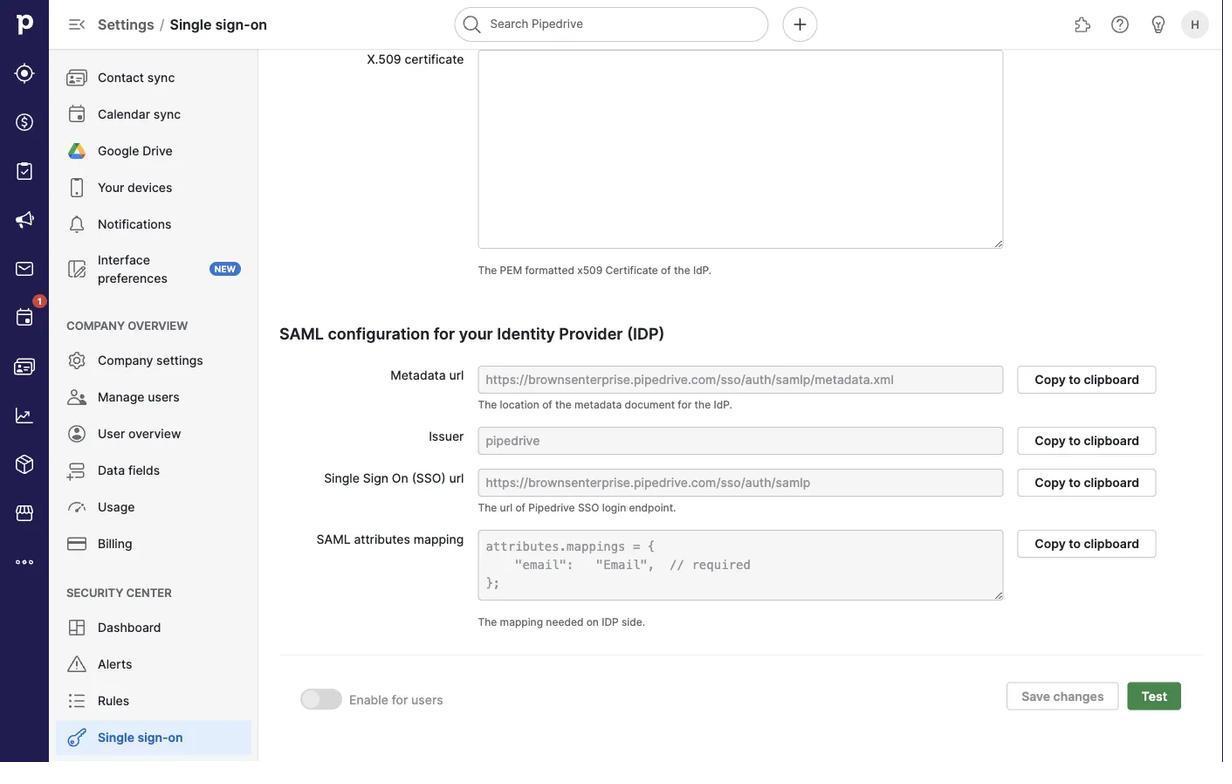 Task type: describe. For each thing, give the bounding box(es) containing it.
/
[[160, 16, 165, 33]]

user overview
[[98, 427, 181, 442]]

color undefined image for company settings
[[66, 350, 87, 371]]

to for attributes
[[1069, 537, 1081, 552]]

0 vertical spatial sign-
[[215, 16, 250, 33]]

your
[[459, 325, 493, 344]]

1 vertical spatial url
[[449, 471, 464, 486]]

color undefined image for calendar sync
[[66, 104, 87, 125]]

interface
[[98, 252, 150, 267]]

the pem formatted x509 certificate of the idp.
[[478, 265, 712, 277]]

test button
[[1128, 683, 1182, 711]]

0 vertical spatial on
[[250, 16, 267, 33]]

h
[[1192, 17, 1200, 31]]

identity
[[497, 325, 555, 344]]

metadata
[[575, 399, 622, 412]]

(sso)
[[412, 471, 446, 486]]

2 horizontal spatial the
[[695, 399, 711, 412]]

Search Pipedrive field
[[455, 7, 769, 42]]

manage
[[98, 390, 145, 405]]

idp
[[602, 617, 619, 629]]

overview for user overview
[[128, 427, 181, 442]]

devices
[[128, 180, 172, 195]]

metadata
[[391, 368, 446, 383]]

the url of pipedrive sso login endpoint.
[[478, 502, 676, 515]]

sign- inside single sign-on link
[[138, 731, 168, 746]]

the for single sign on (sso) url
[[478, 502, 497, 515]]

color undefined image for interface preferences
[[66, 259, 87, 280]]

company for company settings
[[98, 353, 153, 368]]

copy for url
[[1035, 373, 1066, 388]]

menu containing contact sync
[[49, 0, 259, 763]]

sync for contact sync
[[147, 70, 175, 85]]

your devices link
[[56, 170, 252, 205]]

billing link
[[56, 527, 252, 562]]

usage
[[98, 500, 135, 515]]

to for sign
[[1069, 476, 1081, 491]]

x.509
[[367, 52, 401, 67]]

sales assistant image
[[1149, 14, 1170, 35]]

settings
[[98, 16, 154, 33]]

manage users
[[98, 390, 180, 405]]

0 horizontal spatial idp.
[[693, 265, 712, 277]]

color undefined image for usage
[[66, 497, 87, 518]]

dashboard link
[[56, 611, 252, 646]]

contact sync
[[98, 70, 175, 85]]

sso
[[578, 502, 600, 515]]

2 copy to clipboard from the top
[[1035, 434, 1140, 449]]

single for single sign on (sso) url
[[324, 471, 360, 486]]

color undefined image for data fields
[[66, 460, 87, 481]]

calendar sync
[[98, 107, 181, 122]]

preferences
[[98, 271, 168, 286]]

copy for attributes
[[1035, 537, 1066, 552]]

calendar sync link
[[56, 97, 252, 132]]

color undefined image left settings
[[66, 31, 87, 52]]

the for saml attributes mapping
[[478, 617, 497, 629]]

your devices
[[98, 180, 172, 195]]

1
[[38, 296, 42, 307]]

copy for sign
[[1035, 476, 1066, 491]]

users inside menu
[[148, 390, 180, 405]]

color undefined image for user overview
[[66, 424, 87, 445]]

endpoint.
[[629, 502, 676, 515]]

settings / single sign-on
[[98, 16, 267, 33]]

billing
[[98, 537, 132, 552]]

side.
[[622, 617, 646, 629]]

company settings
[[98, 353, 203, 368]]

color undefined image for google drive
[[66, 141, 87, 162]]

test
[[1142, 689, 1168, 704]]

location
[[500, 399, 540, 412]]

the location of the metadata document for the idp.
[[478, 399, 733, 412]]

pipedrive
[[529, 502, 575, 515]]

marketplace image
[[14, 503, 35, 524]]

formatted
[[525, 265, 575, 277]]

google drive link
[[56, 134, 252, 169]]

dashboard
[[98, 621, 161, 635]]

contact sync link
[[56, 60, 252, 95]]

data fields
[[98, 463, 160, 478]]

2 copy from the top
[[1035, 434, 1066, 449]]

1 horizontal spatial the
[[674, 265, 691, 277]]

google
[[98, 144, 139, 159]]

copy to clipboard for sign
[[1035, 476, 1140, 491]]

insights image
[[14, 405, 35, 426]]

user
[[98, 427, 125, 442]]

to for url
[[1069, 373, 1081, 388]]

2 vertical spatial for
[[392, 693, 408, 708]]

the mapping needed on idp side.
[[478, 617, 646, 629]]

1 horizontal spatial mapping
[[500, 617, 543, 629]]

save
[[1022, 689, 1051, 704]]

drive
[[143, 144, 173, 159]]

sync for calendar sync
[[154, 107, 181, 122]]

pem
[[500, 265, 523, 277]]

fields
[[128, 463, 160, 478]]

1 vertical spatial on
[[587, 617, 599, 629]]

color undefined image for manage users
[[66, 387, 87, 408]]

saml for saml configuration for your identity provider (idp)
[[280, 325, 324, 344]]

url for the url of pipedrive sso login endpoint.
[[500, 502, 513, 515]]

1 horizontal spatial idp.
[[714, 399, 733, 412]]

needed
[[546, 617, 584, 629]]

google drive
[[98, 144, 173, 159]]

the for metadata url
[[478, 399, 497, 412]]

1 link
[[5, 294, 47, 337]]

saml for saml attributes mapping
[[317, 532, 351, 547]]

color undefined image for rules
[[66, 691, 87, 712]]

2 clipboard from the top
[[1084, 434, 1140, 449]]

0 vertical spatial mapping
[[414, 532, 464, 547]]

single sign on (sso) url
[[324, 471, 464, 486]]

color undefined image for single sign-on
[[66, 728, 87, 749]]

notifications
[[98, 217, 172, 232]]

company settings link
[[56, 343, 252, 378]]

1 vertical spatial for
[[678, 399, 692, 412]]

x.509 certificate
[[367, 52, 464, 67]]

alerts
[[98, 657, 132, 672]]

2 to from the top
[[1069, 434, 1081, 449]]

rules link
[[56, 684, 252, 719]]

security center
[[66, 586, 172, 600]]

x509
[[578, 265, 603, 277]]



Task type: vqa. For each thing, say whether or not it's contained in the screenshot.
color undefined image within the '1' 'link'
yes



Task type: locate. For each thing, give the bounding box(es) containing it.
sign- right /
[[215, 16, 250, 33]]

color undefined image inside billing link
[[66, 534, 87, 555]]

0 horizontal spatial sign-
[[138, 731, 168, 746]]

2 vertical spatial of
[[516, 502, 526, 515]]

0 horizontal spatial on
[[168, 731, 183, 746]]

3 the from the top
[[478, 502, 497, 515]]

saml attributes mapping
[[317, 532, 464, 547]]

the left "pipedrive"
[[478, 502, 497, 515]]

color undefined image inside the company settings link
[[66, 350, 87, 371]]

mapping right attributes
[[414, 532, 464, 547]]

login
[[602, 502, 626, 515]]

for right enable
[[392, 693, 408, 708]]

1 vertical spatial of
[[543, 399, 553, 412]]

copy to clipboard for url
[[1035, 373, 1140, 388]]

2 horizontal spatial of
[[661, 265, 671, 277]]

color undefined image left single sign-on
[[66, 728, 87, 749]]

2 copy to clipboard button from the top
[[1018, 428, 1157, 456]]

security
[[66, 586, 123, 600]]

0 horizontal spatial of
[[516, 502, 526, 515]]

mapping left "needed" at the bottom
[[500, 617, 543, 629]]

of
[[661, 265, 671, 277], [543, 399, 553, 412], [516, 502, 526, 515]]

color undefined image inside google drive link
[[66, 141, 87, 162]]

metadata url
[[391, 368, 464, 383]]

configuration
[[328, 325, 430, 344]]

single right /
[[170, 16, 212, 33]]

1 vertical spatial overview
[[128, 427, 181, 442]]

issuer
[[429, 429, 464, 444]]

deals image
[[14, 112, 35, 133]]

3 copy to clipboard from the top
[[1035, 476, 1140, 491]]

4 to from the top
[[1069, 537, 1081, 552]]

3 copy from the top
[[1035, 476, 1066, 491]]

1 copy to clipboard button from the top
[[1018, 366, 1157, 394]]

color undefined image inside manage users link
[[66, 387, 87, 408]]

2 horizontal spatial single
[[324, 471, 360, 486]]

0 vertical spatial company
[[66, 319, 125, 332]]

for left your
[[434, 325, 455, 344]]

data fields link
[[56, 453, 252, 488]]

4 color undefined image from the top
[[66, 387, 87, 408]]

saml left configuration
[[280, 325, 324, 344]]

the right the certificate
[[674, 265, 691, 277]]

users up user overview link
[[148, 390, 180, 405]]

save changes
[[1022, 689, 1105, 704]]

calendar
[[98, 107, 150, 122]]

certificate
[[606, 265, 658, 277]]

color undefined image left billing
[[66, 534, 87, 555]]

2 horizontal spatial on
[[587, 617, 599, 629]]

0 vertical spatial of
[[661, 265, 671, 277]]

idp.
[[693, 265, 712, 277], [714, 399, 733, 412]]

3 color undefined image from the top
[[66, 177, 87, 198]]

1 vertical spatial company
[[98, 353, 153, 368]]

on
[[392, 471, 409, 486]]

color undefined image right campaigns image
[[66, 214, 87, 235]]

color undefined image left usage
[[66, 497, 87, 518]]

sign
[[363, 471, 389, 486]]

3 clipboard from the top
[[1084, 476, 1140, 491]]

document
[[625, 399, 675, 412]]

color undefined image left user on the left of page
[[66, 424, 87, 445]]

sales inbox image
[[14, 259, 35, 280]]

on
[[250, 16, 267, 33], [587, 617, 599, 629], [168, 731, 183, 746]]

single for single sign-on
[[98, 731, 134, 746]]

2 vertical spatial on
[[168, 731, 183, 746]]

2 horizontal spatial for
[[678, 399, 692, 412]]

h button
[[1178, 7, 1213, 42]]

4 the from the top
[[478, 617, 497, 629]]

color undefined image for your devices
[[66, 177, 87, 198]]

contact
[[98, 70, 144, 85]]

sign-
[[215, 16, 250, 33], [138, 731, 168, 746]]

sync
[[147, 70, 175, 85], [154, 107, 181, 122]]

single inside menu item
[[98, 731, 134, 746]]

your
[[98, 180, 124, 195]]

user overview link
[[56, 417, 252, 452]]

3 copy to clipboard button from the top
[[1018, 470, 1157, 497]]

6 color undefined image from the top
[[66, 618, 87, 639]]

copy to clipboard
[[1035, 373, 1140, 388], [1035, 434, 1140, 449], [1035, 476, 1140, 491], [1035, 537, 1140, 552]]

color undefined image for alerts
[[66, 654, 87, 675]]

clipboard
[[1084, 373, 1140, 388], [1084, 434, 1140, 449], [1084, 476, 1140, 491], [1084, 537, 1140, 552]]

color undefined image inside single sign-on link
[[66, 728, 87, 749]]

3 to from the top
[[1069, 476, 1081, 491]]

company down the preferences
[[66, 319, 125, 332]]

single sign-on link
[[56, 721, 252, 756]]

copy to clipboard for attributes
[[1035, 537, 1140, 552]]

4 clipboard from the top
[[1084, 537, 1140, 552]]

saml
[[280, 325, 324, 344], [317, 532, 351, 547]]

url
[[449, 368, 464, 383], [449, 471, 464, 486], [500, 502, 513, 515]]

of for metadata url
[[543, 399, 553, 412]]

of left "pipedrive"
[[516, 502, 526, 515]]

1 to from the top
[[1069, 373, 1081, 388]]

1 horizontal spatial users
[[411, 693, 443, 708]]

on inside menu item
[[168, 731, 183, 746]]

leads image
[[14, 63, 35, 84]]

None text field
[[478, 50, 1004, 249], [478, 470, 1004, 497], [478, 50, 1004, 249], [478, 470, 1004, 497]]

interface preferences
[[98, 252, 168, 286]]

(idp)
[[627, 325, 665, 344]]

alerts link
[[56, 647, 252, 682]]

manage users link
[[56, 380, 252, 415]]

sign- down "rules" link
[[138, 731, 168, 746]]

color undefined image left your
[[66, 177, 87, 198]]

1 clipboard from the top
[[1084, 373, 1140, 388]]

the
[[478, 265, 497, 277], [478, 399, 497, 412], [478, 502, 497, 515], [478, 617, 497, 629]]

campaigns image
[[14, 210, 35, 231]]

more image
[[14, 552, 35, 573]]

notifications link
[[56, 207, 252, 242]]

0 vertical spatial saml
[[280, 325, 324, 344]]

color undefined image inside data fields link
[[66, 460, 87, 481]]

2 the from the top
[[478, 399, 497, 412]]

color undefined image inside alerts link
[[66, 654, 87, 675]]

the right document
[[695, 399, 711, 412]]

color undefined image left rules
[[66, 691, 87, 712]]

quick help image
[[1110, 14, 1131, 35]]

0 vertical spatial idp.
[[693, 265, 712, 277]]

single sign-on
[[98, 731, 183, 746]]

new
[[215, 264, 236, 274]]

5 color undefined image from the top
[[66, 534, 87, 555]]

0 horizontal spatial mapping
[[414, 532, 464, 547]]

url right (sso)
[[449, 471, 464, 486]]

color undefined image for contact sync
[[66, 67, 87, 88]]

settings
[[156, 353, 203, 368]]

of for single sign on (sso) url
[[516, 502, 526, 515]]

1 vertical spatial single
[[324, 471, 360, 486]]

attributes
[[354, 532, 410, 547]]

single sign-on menu item
[[49, 721, 259, 763]]

clipboard for attributes
[[1084, 537, 1140, 552]]

data
[[98, 463, 125, 478]]

url for metadata url
[[449, 368, 464, 383]]

saml left attributes
[[317, 532, 351, 547]]

4 copy from the top
[[1035, 537, 1066, 552]]

for right document
[[678, 399, 692, 412]]

7 color undefined image from the top
[[66, 654, 87, 675]]

to
[[1069, 373, 1081, 388], [1069, 434, 1081, 449], [1069, 476, 1081, 491], [1069, 537, 1081, 552]]

users right enable
[[411, 693, 443, 708]]

users
[[148, 390, 180, 405], [411, 693, 443, 708]]

0 horizontal spatial the
[[556, 399, 572, 412]]

company for company overview
[[66, 319, 125, 332]]

the left pem
[[478, 265, 497, 277]]

copy to clipboard button for sign
[[1018, 470, 1157, 497]]

products image
[[14, 454, 35, 475]]

1 vertical spatial mapping
[[500, 617, 543, 629]]

1 the from the top
[[478, 265, 497, 277]]

enable for users
[[349, 693, 443, 708]]

color undefined image inside notifications link
[[66, 214, 87, 235]]

None text field
[[478, 366, 1004, 394], [478, 428, 1004, 456], [478, 366, 1004, 394], [478, 428, 1004, 456]]

overview
[[128, 319, 188, 332], [128, 427, 181, 442]]

color undefined image left data
[[66, 460, 87, 481]]

color undefined image for billing
[[66, 534, 87, 555]]

color undefined image inside "rules" link
[[66, 691, 87, 712]]

save changes button
[[1007, 683, 1119, 711]]

the for x.509 certificate
[[478, 265, 497, 277]]

of right location
[[543, 399, 553, 412]]

home image
[[11, 11, 38, 38]]

copy to clipboard button for url
[[1018, 366, 1157, 394]]

color undefined image inside contact sync link
[[66, 67, 87, 88]]

1 vertical spatial users
[[411, 693, 443, 708]]

1 vertical spatial idp.
[[714, 399, 733, 412]]

menu toggle image
[[66, 14, 87, 35]]

color undefined image right contacts icon
[[66, 350, 87, 371]]

color undefined image left "google"
[[66, 141, 87, 162]]

color undefined image inside your devices 'link'
[[66, 177, 87, 198]]

overview up the company settings link
[[128, 319, 188, 332]]

the left "needed" at the bottom
[[478, 617, 497, 629]]

clipboard for sign
[[1084, 476, 1140, 491]]

rules
[[98, 694, 129, 709]]

4 copy to clipboard from the top
[[1035, 537, 1140, 552]]

sync up the drive
[[154, 107, 181, 122]]

color undefined image up contacts icon
[[14, 307, 35, 328]]

color undefined image left interface
[[66, 259, 87, 280]]

color undefined image
[[66, 31, 87, 52], [66, 141, 87, 162], [66, 214, 87, 235], [66, 259, 87, 280], [14, 307, 35, 328], [66, 350, 87, 371], [66, 424, 87, 445], [66, 460, 87, 481], [66, 497, 87, 518], [66, 691, 87, 712], [66, 728, 87, 749]]

1 horizontal spatial of
[[543, 399, 553, 412]]

url left "pipedrive"
[[500, 502, 513, 515]]

single
[[170, 16, 212, 33], [324, 471, 360, 486], [98, 731, 134, 746]]

idp. right document
[[714, 399, 733, 412]]

color undefined image inside calendar sync link
[[66, 104, 87, 125]]

color undefined image down security
[[66, 618, 87, 639]]

0 vertical spatial sync
[[147, 70, 175, 85]]

center
[[126, 586, 172, 600]]

1 horizontal spatial for
[[434, 325, 455, 344]]

1 horizontal spatial sign-
[[215, 16, 250, 33]]

0 vertical spatial users
[[148, 390, 180, 405]]

color undefined image left the alerts on the left bottom of the page
[[66, 654, 87, 675]]

color undefined image left 'contact'
[[66, 67, 87, 88]]

usage link
[[56, 490, 252, 525]]

menu
[[49, 0, 259, 763]]

color undefined image inside user overview link
[[66, 424, 87, 445]]

1 horizontal spatial single
[[170, 16, 212, 33]]

1 vertical spatial saml
[[317, 532, 351, 547]]

single down rules
[[98, 731, 134, 746]]

company down company overview
[[98, 353, 153, 368]]

enable
[[349, 693, 389, 708]]

contacts image
[[14, 356, 35, 377]]

copy
[[1035, 373, 1066, 388], [1035, 434, 1066, 449], [1035, 476, 1066, 491], [1035, 537, 1066, 552]]

0 horizontal spatial for
[[392, 693, 408, 708]]

overview for company overview
[[128, 319, 188, 332]]

clipboard for url
[[1084, 373, 1140, 388]]

the left location
[[478, 399, 497, 412]]

color undefined image left 'manage'
[[66, 387, 87, 408]]

1 horizontal spatial on
[[250, 16, 267, 33]]

certificate
[[405, 52, 464, 67]]

provider
[[559, 325, 623, 344]]

2 vertical spatial url
[[500, 502, 513, 515]]

1 vertical spatial sync
[[154, 107, 181, 122]]

copy to clipboard button for attributes
[[1018, 531, 1157, 559]]

changes
[[1054, 689, 1105, 704]]

0 vertical spatial for
[[434, 325, 455, 344]]

sync up calendar sync link
[[147, 70, 175, 85]]

single left "sign"
[[324, 471, 360, 486]]

idp. right the certificate
[[693, 265, 712, 277]]

quick add image
[[790, 14, 811, 35]]

1 copy from the top
[[1035, 373, 1066, 388]]

0 vertical spatial url
[[449, 368, 464, 383]]

color undefined image inside dashboard link
[[66, 618, 87, 639]]

saml configuration for your identity provider (idp)
[[280, 325, 665, 344]]

color undefined image inside usage link
[[66, 497, 87, 518]]

color undefined image
[[66, 67, 87, 88], [66, 104, 87, 125], [66, 177, 87, 198], [66, 387, 87, 408], [66, 534, 87, 555], [66, 618, 87, 639], [66, 654, 87, 675]]

color undefined image for dashboard
[[66, 618, 87, 639]]

url right the metadata
[[449, 368, 464, 383]]

the left metadata
[[556, 399, 572, 412]]

color undefined image left "calendar"
[[66, 104, 87, 125]]

color undefined image for notifications
[[66, 214, 87, 235]]

0 vertical spatial overview
[[128, 319, 188, 332]]

1 color undefined image from the top
[[66, 67, 87, 88]]

company overview
[[66, 319, 188, 332]]

0 horizontal spatial single
[[98, 731, 134, 746]]

1 copy to clipboard from the top
[[1035, 373, 1140, 388]]

of right the certificate
[[661, 265, 671, 277]]

0 horizontal spatial users
[[148, 390, 180, 405]]

2 vertical spatial single
[[98, 731, 134, 746]]

company
[[66, 319, 125, 332], [98, 353, 153, 368]]

projects image
[[14, 161, 35, 182]]

attributes.mappings = {     "email":   "Email",  // required }; text field
[[478, 531, 1004, 601]]

4 copy to clipboard button from the top
[[1018, 531, 1157, 559]]

2 color undefined image from the top
[[66, 104, 87, 125]]

the
[[674, 265, 691, 277], [556, 399, 572, 412], [695, 399, 711, 412]]

0 vertical spatial single
[[170, 16, 212, 33]]

1 menu
[[0, 0, 49, 763]]

overview up data fields link
[[128, 427, 181, 442]]

color undefined image inside 1 link
[[14, 307, 35, 328]]

1 vertical spatial sign-
[[138, 731, 168, 746]]



